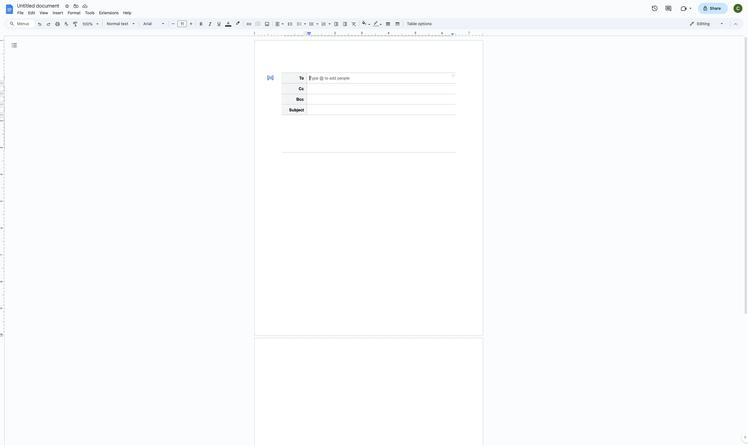 Task type: vqa. For each thing, say whether or not it's contained in the screenshot.
to to the middle
no



Task type: locate. For each thing, give the bounding box(es) containing it.
table
[[407, 21, 417, 26]]

edit menu item
[[26, 10, 37, 16]]

table options button
[[405, 20, 434, 28]]

bulleted list menu image
[[315, 20, 319, 22]]

format
[[68, 10, 81, 15]]

highlight color image
[[235, 20, 241, 27]]

help
[[123, 10, 132, 15]]

line & paragraph spacing image
[[287, 20, 293, 28]]

options
[[418, 21, 432, 26]]

tools menu item
[[83, 10, 97, 16]]

arial option
[[143, 20, 159, 28]]

Zoom text field
[[81, 20, 94, 28]]

Rename text field
[[15, 2, 63, 9]]

menu bar
[[15, 7, 134, 16]]

table options
[[407, 21, 432, 26]]

Menus field
[[7, 20, 35, 28]]

styles list. normal text selected. option
[[107, 20, 129, 28]]

menu bar containing file
[[15, 7, 134, 16]]

share button
[[698, 3, 728, 14]]

format menu item
[[65, 10, 83, 16]]

Font size field
[[178, 20, 189, 27]]

click to select borders image
[[452, 74, 455, 77]]

application
[[0, 0, 749, 446]]

mode and view toolbar
[[686, 18, 741, 29]]

extensions
[[99, 10, 119, 15]]

arial
[[143, 21, 152, 26]]

main toolbar
[[35, 0, 435, 264]]

menu bar banner
[[0, 0, 749, 446]]

insert image image
[[264, 20, 270, 28]]

view
[[40, 10, 48, 15]]

help menu item
[[121, 10, 134, 16]]

insert
[[53, 10, 63, 15]]

normal
[[107, 21, 120, 26]]

normal text
[[107, 21, 128, 26]]



Task type: describe. For each thing, give the bounding box(es) containing it.
file
[[17, 10, 24, 15]]

text color image
[[225, 20, 231, 27]]

Star checkbox
[[63, 2, 71, 10]]

1
[[254, 31, 256, 35]]

menu bar inside menu bar banner
[[15, 7, 134, 16]]

Font size text field
[[178, 20, 187, 27]]

editing
[[697, 21, 710, 26]]

application containing share
[[0, 0, 749, 446]]

text
[[121, 21, 128, 26]]

file menu item
[[15, 10, 26, 16]]

editing button
[[686, 20, 728, 28]]

share
[[710, 6, 721, 11]]

border dash image
[[395, 20, 401, 28]]

insert menu item
[[50, 10, 65, 16]]

Zoom field
[[80, 20, 101, 28]]

checklist menu image
[[303, 20, 306, 22]]

edit
[[28, 10, 35, 15]]

extensions menu item
[[97, 10, 121, 16]]

view menu item
[[37, 10, 50, 16]]

border width image
[[385, 20, 391, 28]]

tools
[[85, 10, 95, 15]]



